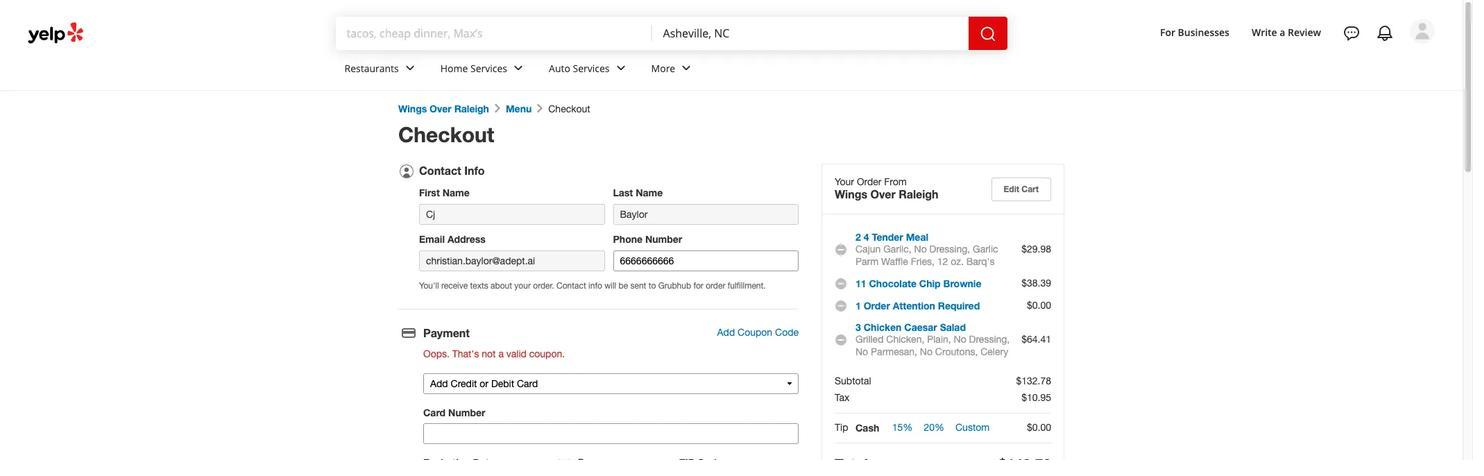 Task type: locate. For each thing, give the bounding box(es) containing it.
1 vertical spatial order
[[864, 300, 891, 312]]

  text field for tacos, cheap dinner, max's text box
[[347, 26, 641, 41]]

dressing, up celery
[[970, 334, 1010, 345]]

menu link
[[506, 102, 532, 114]]

1 horizontal spatial number
[[646, 233, 683, 245]]

services
[[471, 62, 508, 75], [573, 62, 610, 75]]

add
[[718, 327, 735, 338]]

first name
[[419, 186, 470, 198]]

1 horizontal spatial checkout
[[549, 103, 591, 114]]

1 horizontal spatial waffle
[[956, 359, 983, 370]]

will
[[605, 281, 617, 291]]

1 services from the left
[[471, 62, 508, 75]]

no inside "2 4 tender meal cajun garlic, no dressing, garlic parm waffle fries, 12 oz. barq's root beer"
[[915, 244, 927, 255]]

1 horizontal spatial   text field
[[663, 26, 958, 41]]

texts
[[470, 281, 489, 291]]

cash button
[[856, 422, 880, 435]]

0 vertical spatial checkout
[[549, 103, 591, 114]]

info
[[465, 164, 485, 177]]

1 $0.00 from the top
[[1028, 300, 1052, 311]]

24 chevron down v2 image inside restaurants link
[[402, 60, 418, 77]]

3 24 chevron down v2 image from the left
[[613, 60, 629, 77]]

24 chevron down v2 image for more
[[678, 60, 695, 77]]

1 name from the left
[[443, 186, 470, 198]]

1 horizontal spatial a
[[1280, 25, 1286, 39]]

parm
[[856, 256, 879, 267]]

edit cart button
[[992, 177, 1052, 201]]

24 chevron down v2 image right 'restaurants'
[[402, 60, 418, 77]]

$29.98
[[1022, 244, 1052, 255]]

beer
[[880, 269, 900, 280]]

0 horizontal spatial name
[[443, 186, 470, 198]]

24 chevron down v2 image inside home services link
[[510, 60, 527, 77]]

1 24 chevron down v2 image from the left
[[402, 60, 418, 77]]

no down meal
[[915, 244, 927, 255]]

for businesses
[[1161, 25, 1230, 39]]

$10.95
[[1022, 393, 1052, 404]]

sent
[[631, 281, 647, 291]]

coupon.
[[530, 349, 565, 360]]

wings inside "your order from wings over raleigh"
[[835, 187, 868, 201]]

salad
[[940, 322, 966, 333]]

waffle
[[882, 256, 909, 267], [956, 359, 983, 370]]

wings
[[399, 102, 427, 114], [835, 187, 868, 201]]

home services
[[441, 62, 508, 75]]

0 horizontal spatial number
[[449, 407, 486, 419]]

1   text field from the left
[[347, 26, 641, 41]]

parmesan,
[[871, 346, 918, 358]]

11 chocolate chip brownie
[[856, 278, 982, 290]]

wings down restaurants link
[[399, 102, 427, 114]]

email address
[[419, 233, 486, 245]]

order inside "your order from wings over raleigh"
[[857, 176, 882, 187]]

0 horizontal spatial over
[[430, 102, 452, 114]]

1 vertical spatial over
[[871, 187, 896, 201]]

1 vertical spatial a
[[499, 349, 504, 360]]

0 horizontal spatial   text field
[[347, 26, 641, 41]]

over right your
[[871, 187, 896, 201]]

fries,
[[911, 256, 935, 267]]

None search field
[[336, 17, 1024, 50]]

24 chevron down v2 image inside the auto services 'link'
[[613, 60, 629, 77]]

dressing, up 12
[[930, 244, 971, 255]]

0 vertical spatial contact
[[419, 164, 462, 177]]

24 chevron down v2 image right more
[[678, 60, 695, 77]]

2   text field from the left
[[663, 26, 958, 41]]

4 24 chevron down v2 image from the left
[[678, 60, 695, 77]]

dressing,
[[930, 244, 971, 255], [970, 334, 1010, 345]]

your order from wings over raleigh
[[835, 176, 939, 201]]

24 chevron down v2 image inside "more" link
[[678, 60, 695, 77]]

barq's
[[967, 256, 995, 267]]

add coupon code
[[718, 327, 799, 338]]

a right 'not'
[[499, 349, 504, 360]]

contact
[[419, 164, 462, 177], [557, 281, 586, 291]]

a
[[1280, 25, 1286, 39], [499, 349, 504, 360]]

Phone Number telephone field
[[613, 250, 799, 271]]

$0.00 down $10.95
[[1028, 422, 1052, 434]]

number for card number
[[449, 407, 486, 419]]

receive
[[442, 281, 468, 291]]

0 vertical spatial order
[[857, 176, 882, 187]]

email
[[419, 233, 445, 245]]

services right auto
[[573, 62, 610, 75]]

for businesses link
[[1155, 20, 1236, 45]]

phone
[[613, 233, 643, 245]]

0 horizontal spatial wings
[[399, 102, 427, 114]]

contact info
[[419, 164, 485, 177]]

24 chevron down v2 image
[[402, 60, 418, 77], [510, 60, 527, 77], [613, 60, 629, 77], [678, 60, 695, 77]]

chocolate
[[870, 278, 917, 290]]

0 horizontal spatial a
[[499, 349, 504, 360]]

24 chevron down v2 image right auto services
[[613, 60, 629, 77]]

($1.49),
[[885, 359, 917, 370]]

1 vertical spatial number
[[449, 407, 486, 419]]

1 vertical spatial waffle
[[956, 359, 983, 370]]

0 horizontal spatial raleigh
[[454, 102, 489, 114]]

notifications image
[[1377, 25, 1394, 42], [1377, 25, 1394, 42]]

15% button
[[893, 422, 913, 435]]

name right the last
[[636, 186, 663, 198]]

1 horizontal spatial wings
[[835, 187, 868, 201]]

number right card
[[449, 407, 486, 419]]

1 horizontal spatial raleigh
[[899, 187, 939, 201]]

messages image
[[1344, 25, 1361, 42]]

1 vertical spatial wings
[[835, 187, 868, 201]]

1 vertical spatial dressing,
[[970, 334, 1010, 345]]

name down contact info
[[443, 186, 470, 198]]

0 horizontal spatial services
[[471, 62, 508, 75]]

services right home
[[471, 62, 508, 75]]

3
[[856, 322, 861, 333]]

1 horizontal spatial name
[[636, 186, 663, 198]]

order for required
[[864, 300, 891, 312]]

order right 1
[[864, 300, 891, 312]]

1 vertical spatial checkout
[[399, 122, 495, 147]]

name for first name
[[443, 186, 470, 198]]

number for phone number
[[646, 233, 683, 245]]

waffle down garlic,
[[882, 256, 909, 267]]

contact left info
[[557, 281, 586, 291]]

home
[[441, 62, 468, 75]]

oops.
[[424, 349, 450, 360]]

0 vertical spatial a
[[1280, 25, 1286, 39]]

required
[[939, 300, 980, 312]]

0 horizontal spatial contact
[[419, 164, 462, 177]]

auto services link
[[538, 50, 641, 90]]

0 horizontal spatial waffle
[[882, 256, 909, 267]]

1 horizontal spatial contact
[[557, 281, 586, 291]]

($6.99)
[[856, 371, 885, 383]]

0 vertical spatial dressing,
[[930, 244, 971, 255]]

Last Name text field
[[613, 204, 799, 225]]

24 chevron down v2 image up menu "link"
[[510, 60, 527, 77]]

24 chevron down v2 image for restaurants
[[402, 60, 418, 77]]

card number
[[424, 407, 486, 419]]

number
[[646, 233, 683, 245], [449, 407, 486, 419]]

order for wings
[[857, 176, 882, 187]]

wings over raleigh
[[399, 102, 489, 114]]

raleigh down home services link
[[454, 102, 489, 114]]

0 vertical spatial $0.00
[[1028, 300, 1052, 311]]

a right the write
[[1280, 25, 1286, 39]]

restaurants
[[345, 62, 399, 75]]

waffle inside the 3 chicken caesar salad grilled chicken, plain, no dressing, no parmesan, no croutons, celery sticks ($1.49), loaded waffle fries ($6.99)
[[956, 359, 983, 370]]

0 vertical spatial waffle
[[882, 256, 909, 267]]

waffle down croutons,
[[956, 359, 983, 370]]

services for home services
[[471, 62, 508, 75]]

auto services
[[549, 62, 610, 75]]

businesses
[[1179, 25, 1230, 39]]

add coupon code link
[[718, 327, 799, 338]]

checkout
[[549, 103, 591, 114], [399, 122, 495, 147]]

no up croutons,
[[954, 334, 967, 345]]

garlic,
[[884, 244, 912, 255]]

$0.00 down $38.39
[[1028, 300, 1052, 311]]

loaded
[[920, 359, 953, 370]]

order right your
[[857, 176, 882, 187]]

write
[[1252, 25, 1278, 39]]

2 services from the left
[[573, 62, 610, 75]]

fulfillment.
[[728, 281, 766, 291]]

raleigh up meal
[[899, 187, 939, 201]]

2 name from the left
[[636, 186, 663, 198]]

cart
[[1022, 184, 1039, 194]]

0 vertical spatial wings
[[399, 102, 427, 114]]

0 vertical spatial number
[[646, 233, 683, 245]]

cajun
[[856, 244, 881, 255]]

1 vertical spatial raleigh
[[899, 187, 939, 201]]

1 horizontal spatial over
[[871, 187, 896, 201]]

to
[[649, 281, 656, 291]]

2 $0.00 from the top
[[1028, 422, 1052, 434]]

no
[[915, 244, 927, 255], [954, 334, 967, 345], [856, 346, 869, 358], [920, 346, 933, 358]]

1 horizontal spatial services
[[573, 62, 610, 75]]

0 horizontal spatial checkout
[[399, 122, 495, 147]]

0 vertical spatial over
[[430, 102, 452, 114]]

  text field
[[347, 26, 641, 41], [663, 26, 958, 41]]

chicken
[[864, 322, 902, 333]]

wings up 2
[[835, 187, 868, 201]]

over down home
[[430, 102, 452, 114]]

order
[[857, 176, 882, 187], [864, 300, 891, 312]]

2 24 chevron down v2 image from the left
[[510, 60, 527, 77]]

checkout down wings over raleigh link
[[399, 122, 495, 147]]

contact up first name
[[419, 164, 462, 177]]

checkout down auto
[[549, 103, 591, 114]]

services inside 'link'
[[573, 62, 610, 75]]

1 vertical spatial $0.00
[[1028, 422, 1052, 434]]

raleigh inside "your order from wings over raleigh"
[[899, 187, 939, 201]]

number right 'phone'
[[646, 233, 683, 245]]

1 vertical spatial contact
[[557, 281, 586, 291]]

20% button
[[924, 422, 945, 435]]

24 chevron down v2 image for auto services
[[613, 60, 629, 77]]



Task type: vqa. For each thing, say whether or not it's contained in the screenshot.
the rightmost RALEIGH
yes



Task type: describe. For each thing, give the bounding box(es) containing it.
12
[[938, 256, 949, 267]]

last
[[613, 186, 633, 198]]

coupon
[[738, 327, 773, 338]]

$38.39
[[1022, 278, 1052, 289]]

tender
[[872, 231, 904, 243]]

chip
[[920, 278, 941, 290]]

plain,
[[928, 334, 952, 345]]

dressing, inside the 3 chicken caesar salad grilled chicken, plain, no dressing, no parmesan, no croutons, celery sticks ($1.49), loaded waffle fries ($6.99)
[[970, 334, 1010, 345]]

not
[[482, 349, 496, 360]]

attention
[[893, 300, 936, 312]]

write a review link
[[1247, 20, 1327, 45]]

more link
[[641, 50, 706, 90]]

for
[[1161, 25, 1176, 39]]

menu
[[506, 102, 532, 114]]

no up loaded
[[920, 346, 933, 358]]

celery
[[981, 346, 1009, 358]]

First Name text field
[[419, 204, 605, 225]]

over inside "your order from wings over raleigh"
[[871, 187, 896, 201]]

3 chicken caesar salad grilled chicken, plain, no dressing, no parmesan, no croutons, celery sticks ($1.49), loaded waffle fries ($6.99)
[[856, 322, 1010, 383]]

$64.41
[[1022, 334, 1052, 345]]

grilled
[[856, 334, 884, 345]]

custom button
[[956, 422, 990, 435]]

checkout region
[[394, 118, 1065, 460]]

24 chevron down v2 image for home services
[[510, 60, 527, 77]]

tip
[[835, 422, 849, 434]]

checkout inside region
[[399, 122, 495, 147]]

root
[[856, 269, 877, 280]]

edit cart
[[1004, 184, 1039, 194]]

address, neighborhood, city, state or zip text field
[[663, 26, 958, 41]]

for
[[694, 281, 704, 291]]

waffle inside "2 4 tender meal cajun garlic, no dressing, garlic parm waffle fries, 12 oz. barq's root beer"
[[882, 256, 909, 267]]

info
[[589, 281, 603, 291]]

0 vertical spatial raleigh
[[454, 102, 489, 114]]

2
[[856, 231, 861, 243]]

that's
[[452, 349, 479, 360]]

subtotal
[[835, 376, 872, 387]]

home services link
[[430, 50, 538, 90]]

name for last name
[[636, 186, 663, 198]]

write a review
[[1252, 25, 1322, 39]]

  text field for address, neighborhood, city, state or zip text box
[[663, 26, 958, 41]]

edit
[[1004, 184, 1020, 194]]

code
[[776, 327, 799, 338]]

brownie
[[944, 278, 982, 290]]

croutons,
[[936, 346, 978, 358]]

order.
[[533, 281, 555, 291]]

15%
[[893, 422, 913, 434]]

sticks
[[856, 359, 883, 370]]

11
[[856, 278, 867, 290]]

$132.78
[[1017, 376, 1052, 387]]

tacos, cheap dinner, Max's text field
[[347, 26, 641, 41]]

chicken,
[[887, 334, 925, 345]]

restaurants link
[[334, 50, 430, 90]]

your
[[835, 176, 855, 187]]

address
[[448, 233, 486, 245]]

no up sticks
[[856, 346, 869, 358]]

search image
[[980, 25, 997, 42]]

review
[[1289, 25, 1322, 39]]

caesar
[[905, 322, 938, 333]]

payment
[[424, 326, 470, 339]]

a inside checkout region
[[499, 349, 504, 360]]

what is cvv? image
[[575, 458, 587, 460]]

messages image
[[1344, 25, 1361, 42]]

first
[[419, 186, 440, 198]]

phone number
[[613, 233, 683, 245]]

services for auto services
[[573, 62, 610, 75]]

about
[[491, 281, 512, 291]]

Email Address email field
[[419, 250, 605, 271]]

garlic
[[973, 244, 999, 255]]

valid
[[507, 349, 527, 360]]

tax
[[835, 393, 850, 404]]

grubhub
[[659, 281, 692, 291]]

20%
[[924, 422, 945, 434]]

your
[[515, 281, 531, 291]]

you'll receive texts about your order. contact info will be sent to grubhub for order fulfillment.
[[419, 281, 766, 291]]

oops. that's not a valid coupon.
[[424, 349, 565, 360]]

1
[[856, 300, 861, 312]]

oz.
[[951, 256, 964, 267]]

fries
[[985, 359, 1006, 370]]

search image
[[980, 25, 997, 42]]

you'll
[[419, 281, 439, 291]]

cash
[[856, 422, 880, 434]]

auto
[[549, 62, 571, 75]]

dressing, inside "2 4 tender meal cajun garlic, no dressing, garlic parm waffle fries, 12 oz. barq's root beer"
[[930, 244, 971, 255]]

1 order attention required
[[856, 300, 980, 312]]

more
[[652, 62, 676, 75]]

last name
[[613, 186, 663, 198]]

card
[[424, 407, 446, 419]]

wings over raleigh link
[[399, 102, 489, 114]]



